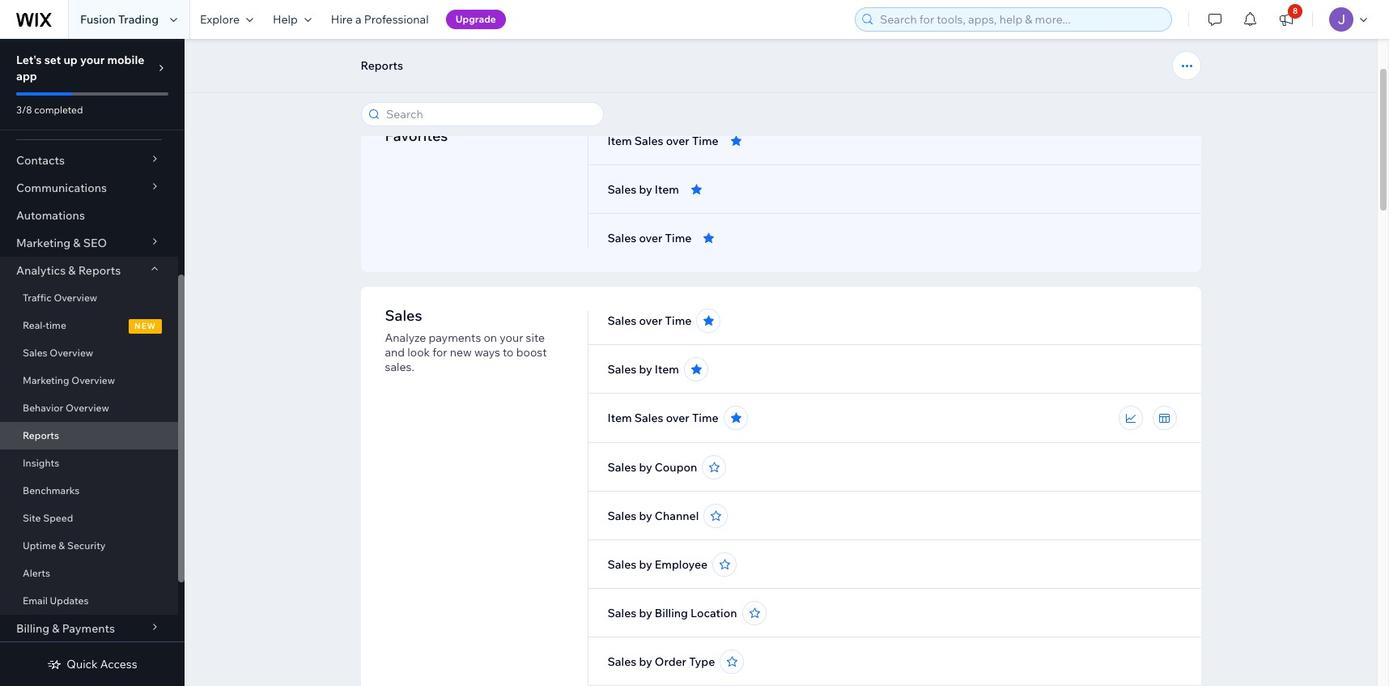 Task type: vqa. For each thing, say whether or not it's contained in the screenshot.
topmost pro
no



Task type: locate. For each thing, give the bounding box(es) containing it.
0 vertical spatial sales over time
[[608, 231, 692, 245]]

& down the email updates on the left of the page
[[52, 621, 60, 636]]

quick
[[67, 657, 98, 671]]

item
[[608, 134, 632, 148], [655, 182, 680, 197], [655, 362, 680, 377], [608, 411, 632, 425]]

sidebar element
[[0, 39, 185, 686]]

0 vertical spatial sales by item
[[608, 182, 680, 197]]

sales by item
[[608, 182, 680, 197], [608, 362, 680, 377]]

sales.
[[385, 360, 415, 374]]

1 vertical spatial billing
[[16, 621, 50, 636]]

contacts
[[16, 153, 65, 168]]

1 item sales over time from the top
[[608, 134, 719, 148]]

reports down the seo
[[78, 263, 121, 278]]

site speed
[[23, 512, 73, 524]]

& down marketing & seo
[[68, 263, 76, 278]]

sales by billing location
[[608, 606, 737, 620]]

overview up "marketing overview"
[[50, 347, 93, 359]]

sales by employee
[[608, 557, 708, 572]]

1 vertical spatial sales over time
[[608, 313, 692, 328]]

overview down analytics & reports
[[54, 292, 97, 304]]

0 horizontal spatial reports
[[23, 429, 59, 441]]

1 horizontal spatial reports
[[78, 263, 121, 278]]

0 horizontal spatial billing
[[16, 621, 50, 636]]

overview for behavior overview
[[66, 402, 109, 414]]

access
[[100, 657, 137, 671]]

insights
[[23, 457, 59, 469]]

your inside let's set up your mobile app
[[80, 53, 105, 67]]

payments
[[62, 621, 115, 636]]

reports
[[361, 58, 403, 73], [78, 263, 121, 278], [23, 429, 59, 441]]

upgrade button
[[446, 10, 506, 29]]

billing down email
[[16, 621, 50, 636]]

2 sales by item from the top
[[608, 362, 680, 377]]

your right up
[[80, 53, 105, 67]]

0 vertical spatial your
[[80, 53, 105, 67]]

sales
[[635, 134, 664, 148], [608, 182, 637, 197], [608, 231, 637, 245], [385, 306, 422, 325], [608, 313, 637, 328], [23, 347, 47, 359], [608, 362, 637, 377], [635, 411, 664, 425], [608, 460, 637, 475], [608, 509, 637, 523], [608, 557, 637, 572], [608, 606, 637, 620], [608, 654, 637, 669]]

1 vertical spatial reports
[[78, 263, 121, 278]]

hire a professional link
[[321, 0, 439, 39]]

quick access button
[[47, 657, 137, 671]]

look
[[408, 345, 430, 360]]

marketing & seo
[[16, 236, 107, 250]]

& for marketing
[[73, 236, 81, 250]]

2 horizontal spatial reports
[[361, 58, 403, 73]]

insights link
[[0, 450, 178, 477]]

item sales over time
[[608, 134, 719, 148], [608, 411, 719, 425]]

0 vertical spatial marketing
[[16, 236, 71, 250]]

reports inside button
[[361, 58, 403, 73]]

help
[[273, 12, 298, 27]]

app
[[16, 69, 37, 83]]

employee
[[655, 557, 708, 572]]

0 vertical spatial reports
[[361, 58, 403, 73]]

type
[[689, 654, 715, 669]]

1 vertical spatial marketing
[[23, 374, 69, 386]]

new
[[134, 321, 156, 331]]

email
[[23, 595, 48, 607]]

marketing
[[16, 236, 71, 250], [23, 374, 69, 386]]

Search field
[[381, 103, 598, 126]]

for
[[433, 345, 448, 360]]

email updates link
[[0, 587, 178, 615]]

overview
[[54, 292, 97, 304], [50, 347, 93, 359], [71, 374, 115, 386], [66, 402, 109, 414]]

& left the seo
[[73, 236, 81, 250]]

payments
[[429, 330, 481, 345]]

1 sales over time from the top
[[608, 231, 692, 245]]

2 by from the top
[[639, 362, 653, 377]]

sales over time
[[608, 231, 692, 245], [608, 313, 692, 328]]

fusion trading
[[80, 12, 159, 27]]

2 vertical spatial reports
[[23, 429, 59, 441]]

analytics & reports
[[16, 263, 121, 278]]

& inside dropdown button
[[52, 621, 60, 636]]

reports button
[[353, 53, 411, 78]]

1 horizontal spatial your
[[500, 330, 524, 345]]

by
[[639, 182, 653, 197], [639, 362, 653, 377], [639, 460, 653, 475], [639, 509, 653, 523], [639, 557, 653, 572], [639, 606, 653, 620], [639, 654, 653, 669]]

& for analytics
[[68, 263, 76, 278]]

a
[[356, 12, 362, 27]]

marketing inside popup button
[[16, 236, 71, 250]]

completed
[[34, 104, 83, 116]]

3 by from the top
[[639, 460, 653, 475]]

real-time
[[23, 319, 66, 331]]

0 horizontal spatial your
[[80, 53, 105, 67]]

reports for reports button
[[361, 58, 403, 73]]

automations link
[[0, 202, 178, 229]]

and
[[385, 345, 405, 360]]

let's
[[16, 53, 42, 67]]

new
[[450, 345, 472, 360]]

& right the uptime
[[59, 539, 65, 552]]

reports up insights
[[23, 429, 59, 441]]

1 vertical spatial sales by item
[[608, 362, 680, 377]]

time
[[46, 319, 66, 331]]

automations
[[16, 208, 85, 223]]

favorites
[[385, 126, 448, 145]]

1 horizontal spatial billing
[[655, 606, 688, 620]]

0 vertical spatial billing
[[655, 606, 688, 620]]

marketing up behavior
[[23, 374, 69, 386]]

3/8
[[16, 104, 32, 116]]

reports inside popup button
[[78, 263, 121, 278]]

marketing up the analytics
[[16, 236, 71, 250]]

your inside sales analyze payments on your site and look for new ways to boost sales.
[[500, 330, 524, 345]]

1 vertical spatial item sales over time
[[608, 411, 719, 425]]

quick access
[[67, 657, 137, 671]]

overview down marketing overview link
[[66, 402, 109, 414]]

billing left location
[[655, 606, 688, 620]]

0 vertical spatial item sales over time
[[608, 134, 719, 148]]

5 by from the top
[[639, 557, 653, 572]]

real-
[[23, 319, 46, 331]]

analyze
[[385, 330, 426, 345]]

& for billing
[[52, 621, 60, 636]]

billing
[[655, 606, 688, 620], [16, 621, 50, 636]]

sales inside sales analyze payments on your site and look for new ways to boost sales.
[[385, 306, 422, 325]]

to
[[503, 345, 514, 360]]

sales by coupon
[[608, 460, 698, 475]]

site speed link
[[0, 505, 178, 532]]

sales analyze payments on your site and look for new ways to boost sales.
[[385, 306, 547, 374]]

time
[[692, 134, 719, 148], [665, 231, 692, 245], [665, 313, 692, 328], [692, 411, 719, 425]]

1 vertical spatial your
[[500, 330, 524, 345]]

help button
[[263, 0, 321, 39]]

reports down hire a professional at the top of page
[[361, 58, 403, 73]]

overview down sales overview link
[[71, 374, 115, 386]]

sales by channel
[[608, 509, 699, 523]]

your right on in the left of the page
[[500, 330, 524, 345]]

on
[[484, 330, 497, 345]]

behavior
[[23, 402, 63, 414]]



Task type: describe. For each thing, give the bounding box(es) containing it.
8
[[1294, 6, 1299, 16]]

& for uptime
[[59, 539, 65, 552]]

behavior overview
[[23, 402, 109, 414]]

site
[[526, 330, 545, 345]]

alerts
[[23, 567, 50, 579]]

traffic overview
[[23, 292, 97, 304]]

3/8 completed
[[16, 104, 83, 116]]

updates
[[50, 595, 89, 607]]

hire
[[331, 12, 353, 27]]

communications button
[[0, 174, 178, 202]]

explore
[[200, 12, 240, 27]]

channel
[[655, 509, 699, 523]]

professional
[[364, 12, 429, 27]]

2 item sales over time from the top
[[608, 411, 719, 425]]

upgrade
[[456, 13, 496, 25]]

location
[[691, 606, 737, 620]]

sales by order type
[[608, 654, 715, 669]]

email updates
[[23, 595, 89, 607]]

overview for marketing overview
[[71, 374, 115, 386]]

sales inside sidebar element
[[23, 347, 47, 359]]

uptime & security
[[23, 539, 106, 552]]

billing & payments button
[[0, 615, 178, 642]]

7 by from the top
[[639, 654, 653, 669]]

billing & payments
[[16, 621, 115, 636]]

coupon
[[655, 460, 698, 475]]

up
[[64, 53, 78, 67]]

overview for sales overview
[[50, 347, 93, 359]]

traffic
[[23, 292, 52, 304]]

behavior overview link
[[0, 394, 178, 422]]

set
[[44, 53, 61, 67]]

contacts button
[[0, 147, 178, 174]]

marketing overview
[[23, 374, 115, 386]]

let's set up your mobile app
[[16, 53, 144, 83]]

trading
[[118, 12, 159, 27]]

sales overview
[[23, 347, 93, 359]]

6 by from the top
[[639, 606, 653, 620]]

sales overview link
[[0, 339, 178, 367]]

ways
[[475, 345, 501, 360]]

alerts link
[[0, 560, 178, 587]]

analytics
[[16, 263, 66, 278]]

seo
[[83, 236, 107, 250]]

2 sales over time from the top
[[608, 313, 692, 328]]

benchmarks link
[[0, 477, 178, 505]]

order
[[655, 654, 687, 669]]

analytics & reports button
[[0, 257, 178, 284]]

overview for traffic overview
[[54, 292, 97, 304]]

4 by from the top
[[639, 509, 653, 523]]

mobile
[[107, 53, 144, 67]]

1 by from the top
[[639, 182, 653, 197]]

uptime
[[23, 539, 56, 552]]

Search for tools, apps, help & more... field
[[876, 8, 1167, 31]]

8 button
[[1269, 0, 1305, 39]]

reports for the reports link
[[23, 429, 59, 441]]

speed
[[43, 512, 73, 524]]

security
[[67, 539, 106, 552]]

benchmarks
[[23, 484, 80, 497]]

marketing & seo button
[[0, 229, 178, 257]]

traffic overview link
[[0, 284, 178, 312]]

billing inside billing & payments dropdown button
[[16, 621, 50, 636]]

uptime & security link
[[0, 532, 178, 560]]

marketing overview link
[[0, 367, 178, 394]]

marketing for marketing & seo
[[16, 236, 71, 250]]

marketing for marketing overview
[[23, 374, 69, 386]]

fusion
[[80, 12, 116, 27]]

1 sales by item from the top
[[608, 182, 680, 197]]

site
[[23, 512, 41, 524]]

boost
[[516, 345, 547, 360]]

communications
[[16, 181, 107, 195]]

hire a professional
[[331, 12, 429, 27]]

reports link
[[0, 422, 178, 450]]



